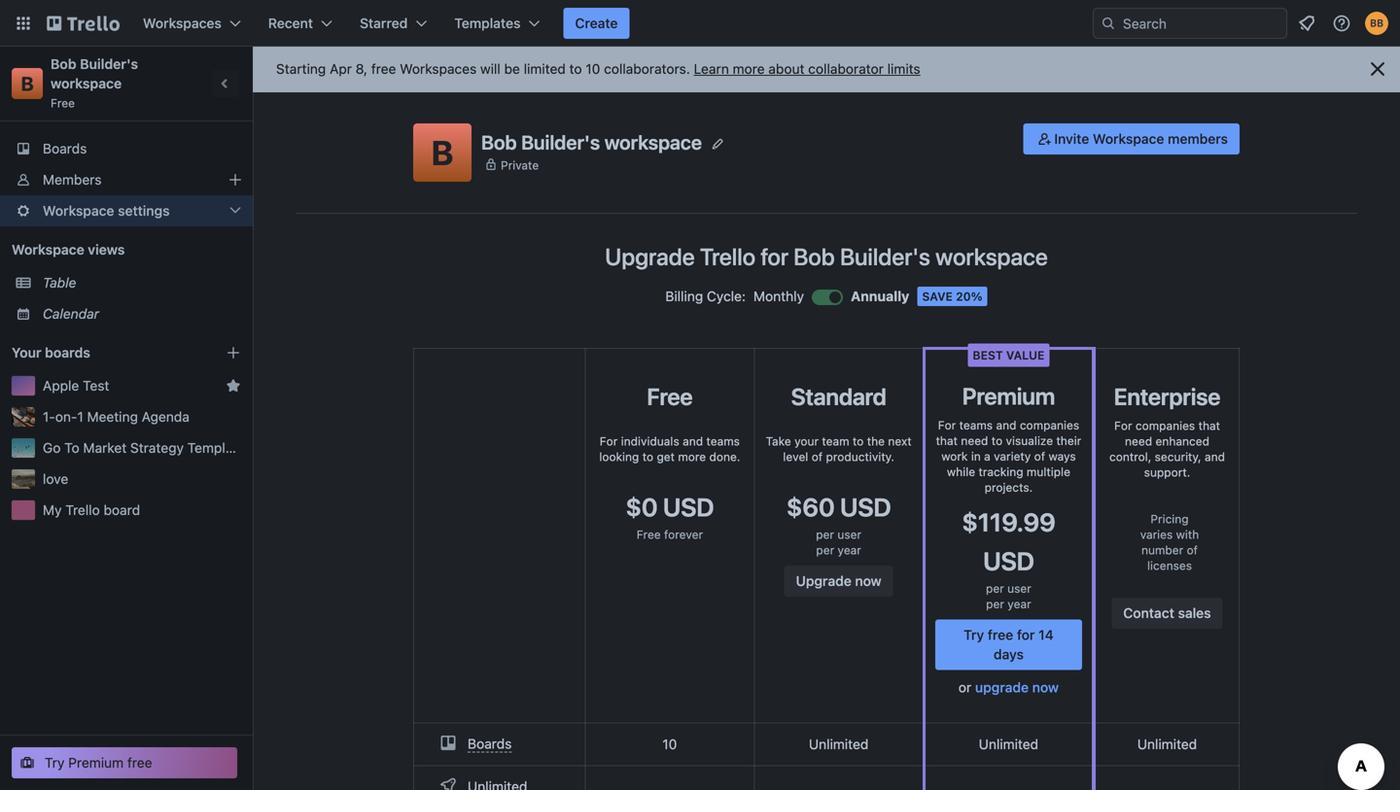 Task type: locate. For each thing, give the bounding box(es) containing it.
1 horizontal spatial teams
[[959, 419, 993, 432]]

0 vertical spatial more
[[733, 61, 765, 77]]

0 horizontal spatial try
[[45, 755, 65, 771]]

0 vertical spatial workspace
[[1093, 131, 1164, 147]]

billing
[[665, 288, 703, 304]]

for left 14
[[1017, 627, 1035, 643]]

market
[[83, 440, 127, 456]]

2 horizontal spatial workspace
[[936, 243, 1048, 270]]

b left private
[[431, 132, 454, 173]]

annually
[[851, 288, 910, 304]]

upgrade
[[605, 243, 695, 270], [796, 573, 852, 589]]

b inside b link
[[21, 72, 34, 95]]

1-on-1 meeting agenda link
[[43, 407, 241, 427]]

10
[[586, 61, 600, 77], [663, 737, 677, 753]]

boards
[[43, 141, 87, 157], [468, 736, 512, 752]]

user inside $119.99 usd per user per year
[[1008, 582, 1032, 596]]

$119.99 usd per user per year
[[962, 508, 1056, 611]]

members link
[[0, 164, 253, 195]]

0 horizontal spatial builder's
[[80, 56, 138, 72]]

workspace for views
[[12, 242, 84, 258]]

usd inside the $0 usd free forever
[[663, 493, 714, 522]]

0 vertical spatial and
[[996, 419, 1017, 432]]

0 vertical spatial builder's
[[80, 56, 138, 72]]

collaborators.
[[604, 61, 690, 77]]

year inside $119.99 usd per user per year
[[1008, 598, 1031, 611]]

2 vertical spatial free
[[127, 755, 152, 771]]

primary element
[[0, 0, 1400, 47]]

search image
[[1101, 16, 1116, 31]]

1 vertical spatial try
[[45, 755, 65, 771]]

usd down productivity.
[[840, 493, 891, 522]]

private
[[501, 158, 539, 172]]

and inside 'premium for teams and companies that need to visualize their work in a variety of ways while tracking multiple projects.'
[[996, 419, 1017, 432]]

more right get
[[678, 450, 706, 464]]

0 horizontal spatial year
[[838, 544, 861, 557]]

billing cycle : monthly
[[665, 288, 804, 304]]

workspace down collaborators.
[[605, 131, 702, 153]]

workspace inside bob builder's workspace free
[[51, 75, 122, 91]]

1 horizontal spatial user
[[1008, 582, 1032, 596]]

try
[[964, 627, 984, 643], [45, 755, 65, 771]]

builder's down back to home image
[[80, 56, 138, 72]]

user for $119.99
[[1008, 582, 1032, 596]]

3 unlimited from the left
[[1138, 737, 1197, 753]]

need up in
[[961, 434, 988, 448]]

b inside b button
[[431, 132, 454, 173]]

to
[[569, 61, 582, 77], [992, 434, 1003, 448], [853, 435, 864, 448], [642, 450, 654, 464]]

for up work
[[938, 419, 956, 432]]

1 horizontal spatial companies
[[1136, 419, 1195, 433]]

0 vertical spatial bob
[[51, 56, 76, 72]]

builder's inside bob builder's workspace free
[[80, 56, 138, 72]]

workspaces up workspace navigation collapse icon
[[143, 15, 222, 31]]

1 vertical spatial free
[[988, 627, 1013, 643]]

individuals
[[621, 435, 679, 448]]

2 horizontal spatial usd
[[983, 547, 1034, 576]]

and right the individuals
[[683, 435, 703, 448]]

free right b link
[[51, 96, 75, 110]]

2 horizontal spatial for
[[1114, 419, 1132, 433]]

1 vertical spatial and
[[683, 435, 703, 448]]

1 vertical spatial 10
[[663, 737, 677, 753]]

1 horizontal spatial upgrade
[[796, 573, 852, 589]]

1 vertical spatial year
[[1008, 598, 1031, 611]]

companies inside enterprise for companies that need enhanced control, security, and support.
[[1136, 419, 1195, 433]]

2 horizontal spatial builder's
[[840, 243, 931, 270]]

2 vertical spatial free
[[637, 528, 661, 542]]

for
[[761, 243, 789, 270], [1017, 627, 1035, 643]]

of down with
[[1187, 544, 1198, 557]]

1 vertical spatial that
[[936, 434, 958, 448]]

tracking
[[979, 465, 1024, 479]]

0 vertical spatial 10
[[586, 61, 600, 77]]

workspace right b link
[[51, 75, 122, 91]]

0 vertical spatial workspace
[[51, 75, 122, 91]]

more
[[733, 61, 765, 77], [678, 450, 706, 464]]

bob builder (bobbuilder40) image
[[1365, 12, 1389, 35]]

limits
[[887, 61, 921, 77]]

1 vertical spatial teams
[[706, 435, 740, 448]]

usd up 'forever'
[[663, 493, 714, 522]]

2 horizontal spatial of
[[1187, 544, 1198, 557]]

0 vertical spatial free
[[51, 96, 75, 110]]

collaborator
[[808, 61, 884, 77]]

1 horizontal spatial more
[[733, 61, 765, 77]]

premium for teams and companies that need to visualize their work in a variety of ways while tracking multiple projects.
[[936, 383, 1082, 494]]

1 horizontal spatial unlimited
[[979, 737, 1039, 753]]

apple test
[[43, 378, 109, 394]]

$119.99
[[962, 508, 1056, 537]]

workspace up table
[[12, 242, 84, 258]]

0 horizontal spatial usd
[[663, 493, 714, 522]]

and inside enterprise for companies that need enhanced control, security, and support.
[[1205, 450, 1225, 464]]

templates button
[[443, 8, 552, 39]]

now right upgrade
[[1032, 680, 1059, 696]]

go
[[43, 440, 61, 456]]

varies
[[1140, 528, 1173, 542]]

1 vertical spatial more
[[678, 450, 706, 464]]

of up multiple
[[1034, 450, 1045, 463]]

trello
[[700, 243, 756, 270], [65, 502, 100, 518]]

1 horizontal spatial try
[[964, 627, 984, 643]]

workspaces left will
[[400, 61, 477, 77]]

standard
[[791, 383, 887, 410]]

workspace navigation collapse icon image
[[212, 70, 239, 97]]

free up the individuals
[[647, 383, 693, 410]]

and down enhanced
[[1205, 450, 1225, 464]]

0 vertical spatial premium
[[962, 383, 1055, 410]]

0 vertical spatial for
[[761, 243, 789, 270]]

add board image
[[226, 345, 241, 361]]

1 horizontal spatial now
[[1032, 680, 1059, 696]]

b for b button on the top
[[431, 132, 454, 173]]

that up enhanced
[[1199, 419, 1220, 433]]

0 vertical spatial year
[[838, 544, 861, 557]]

invite
[[1054, 131, 1089, 147]]

upgrade inside button
[[796, 573, 852, 589]]

control,
[[1110, 450, 1152, 464]]

0 horizontal spatial 10
[[586, 61, 600, 77]]

need up 'control,'
[[1125, 435, 1152, 448]]

your boards
[[12, 345, 90, 361]]

of inside the take your team to the next level of productivity.
[[812, 450, 823, 464]]

save
[[922, 290, 953, 303]]

0 vertical spatial free
[[371, 61, 396, 77]]

table link
[[43, 273, 241, 293]]

1 vertical spatial boards
[[468, 736, 512, 752]]

builder's for bob builder's workspace free
[[80, 56, 138, 72]]

or upgrade now
[[959, 680, 1059, 696]]

for inside 'premium for teams and companies that need to visualize their work in a variety of ways while tracking multiple projects.'
[[938, 419, 956, 432]]

try for try free for 14 days
[[964, 627, 984, 643]]

done.
[[709, 450, 740, 464]]

0 vertical spatial trello
[[700, 243, 756, 270]]

1 vertical spatial for
[[1017, 627, 1035, 643]]

0 horizontal spatial need
[[961, 434, 988, 448]]

love link
[[43, 470, 241, 489]]

try premium free
[[45, 755, 152, 771]]

1 horizontal spatial usd
[[840, 493, 891, 522]]

bob up private
[[481, 131, 517, 153]]

workspaces
[[143, 15, 222, 31], [400, 61, 477, 77]]

0 horizontal spatial for
[[761, 243, 789, 270]]

2 vertical spatial and
[[1205, 450, 1225, 464]]

for up monthly
[[761, 243, 789, 270]]

0 horizontal spatial bob
[[51, 56, 76, 72]]

year
[[838, 544, 861, 557], [1008, 598, 1031, 611]]

and up the 'visualize'
[[996, 419, 1017, 432]]

2 horizontal spatial unlimited
[[1138, 737, 1197, 753]]

1 vertical spatial premium
[[68, 755, 124, 771]]

0 horizontal spatial now
[[855, 573, 882, 589]]

trello right "my"
[[65, 502, 100, 518]]

0 horizontal spatial b
[[21, 72, 34, 95]]

that inside 'premium for teams and companies that need to visualize their work in a variety of ways while tracking multiple projects.'
[[936, 434, 958, 448]]

of
[[1034, 450, 1045, 463], [812, 450, 823, 464], [1187, 544, 1198, 557]]

0 vertical spatial upgrade
[[605, 243, 695, 270]]

0 vertical spatial user
[[838, 528, 862, 542]]

to up variety
[[992, 434, 1003, 448]]

0 horizontal spatial companies
[[1020, 419, 1080, 432]]

of inside 'premium for teams and companies that need to visualize their work in a variety of ways while tracking multiple projects.'
[[1034, 450, 1045, 463]]

user inside $60 usd per user per year
[[838, 528, 862, 542]]

workspace up 20%
[[936, 243, 1048, 270]]

for for premium
[[938, 419, 956, 432]]

1 horizontal spatial for
[[938, 419, 956, 432]]

0 vertical spatial try
[[964, 627, 984, 643]]

starred icon image
[[226, 378, 241, 394]]

b down switch to… icon
[[21, 72, 34, 95]]

upgrade down $60 usd per user per year
[[796, 573, 852, 589]]

workspace right invite
[[1093, 131, 1164, 147]]

that inside enterprise for companies that need enhanced control, security, and support.
[[1199, 419, 1220, 433]]

0 vertical spatial workspaces
[[143, 15, 222, 31]]

0 horizontal spatial user
[[838, 528, 862, 542]]

for up looking
[[600, 435, 618, 448]]

bob inside bob builder's workspace free
[[51, 56, 76, 72]]

workspace inside dropdown button
[[43, 203, 114, 219]]

1 vertical spatial builder's
[[521, 131, 600, 153]]

free down $0
[[637, 528, 661, 542]]

2 vertical spatial workspace
[[12, 242, 84, 258]]

2 vertical spatial bob
[[794, 243, 835, 270]]

enterprise
[[1114, 383, 1221, 410]]

open information menu image
[[1332, 14, 1352, 33]]

0 vertical spatial b
[[21, 72, 34, 95]]

user up upgrade now
[[838, 528, 862, 542]]

variety
[[994, 450, 1031, 463]]

of down the your
[[812, 450, 823, 464]]

1 horizontal spatial and
[[996, 419, 1017, 432]]

0 horizontal spatial workspaces
[[143, 15, 222, 31]]

0 horizontal spatial more
[[678, 450, 706, 464]]

to up productivity.
[[853, 435, 864, 448]]

boards link
[[0, 133, 253, 164]]

year up try free for 14 days
[[1008, 598, 1031, 611]]

builder's for bob builder's workspace
[[521, 131, 600, 153]]

2 horizontal spatial free
[[988, 627, 1013, 643]]

1 horizontal spatial year
[[1008, 598, 1031, 611]]

contact
[[1124, 605, 1175, 621]]

teams up done.
[[706, 435, 740, 448]]

workspace for bob builder's workspace free
[[51, 75, 122, 91]]

0 horizontal spatial premium
[[68, 755, 124, 771]]

1 horizontal spatial boards
[[468, 736, 512, 752]]

1 vertical spatial workspace
[[605, 131, 702, 153]]

upgrade now button
[[784, 566, 893, 597]]

to down the individuals
[[642, 450, 654, 464]]

1 horizontal spatial need
[[1125, 435, 1152, 448]]

teams
[[959, 419, 993, 432], [706, 435, 740, 448]]

for up 'control,'
[[1114, 419, 1132, 433]]

0 horizontal spatial workspace
[[51, 75, 122, 91]]

bob
[[51, 56, 76, 72], [481, 131, 517, 153], [794, 243, 835, 270]]

1
[[77, 409, 83, 425]]

1 horizontal spatial b
[[431, 132, 454, 173]]

try inside try free for 14 days
[[964, 627, 984, 643]]

0 vertical spatial now
[[855, 573, 882, 589]]

0 vertical spatial that
[[1199, 419, 1220, 433]]

now down $60 usd per user per year
[[855, 573, 882, 589]]

0 horizontal spatial trello
[[65, 502, 100, 518]]

for inside try free for 14 days
[[1017, 627, 1035, 643]]

1 horizontal spatial free
[[371, 61, 396, 77]]

sm image
[[1035, 129, 1054, 149]]

0 vertical spatial teams
[[959, 419, 993, 432]]

workspace down members
[[43, 203, 114, 219]]

templates
[[454, 15, 521, 31]]

premium
[[962, 383, 1055, 410], [68, 755, 124, 771]]

1 vertical spatial now
[[1032, 680, 1059, 696]]

monthly
[[754, 288, 804, 304]]

usd down $119.99
[[983, 547, 1034, 576]]

more right 'learn'
[[733, 61, 765, 77]]

upgrade up billing
[[605, 243, 695, 270]]

invite workspace members
[[1054, 131, 1228, 147]]

now inside button
[[855, 573, 882, 589]]

usd for $119.99
[[983, 547, 1034, 576]]

user up try free for 14 days
[[1008, 582, 1032, 596]]

1-
[[43, 409, 55, 425]]

Search field
[[1116, 9, 1287, 38]]

teams inside for individuals and teams looking to get more done.
[[706, 435, 740, 448]]

0 notifications image
[[1295, 12, 1319, 35]]

per
[[816, 528, 834, 542], [816, 544, 834, 557], [986, 582, 1004, 596], [986, 598, 1004, 611]]

year up upgrade now
[[838, 544, 861, 557]]

usd inside $119.99 usd per user per year
[[983, 547, 1034, 576]]

boards
[[45, 345, 90, 361]]

that up work
[[936, 434, 958, 448]]

0 horizontal spatial teams
[[706, 435, 740, 448]]

bob up monthly
[[794, 243, 835, 270]]

builder's
[[80, 56, 138, 72], [521, 131, 600, 153], [840, 243, 931, 270]]

companies up their
[[1020, 419, 1080, 432]]

be
[[504, 61, 520, 77]]

usd inside $60 usd per user per year
[[840, 493, 891, 522]]

1 vertical spatial trello
[[65, 502, 100, 518]]

1 horizontal spatial bob
[[481, 131, 517, 153]]

year inside $60 usd per user per year
[[838, 544, 861, 557]]

companies up enhanced
[[1136, 419, 1195, 433]]

ways
[[1049, 450, 1076, 463]]

builder's up annually
[[840, 243, 931, 270]]

for for free
[[1017, 627, 1035, 643]]

need
[[961, 434, 988, 448], [1125, 435, 1152, 448]]

bob for bob builder's workspace free
[[51, 56, 76, 72]]

1 horizontal spatial that
[[1199, 419, 1220, 433]]

for
[[938, 419, 956, 432], [1114, 419, 1132, 433], [600, 435, 618, 448]]

for inside enterprise for companies that need enhanced control, security, and support.
[[1114, 419, 1132, 433]]

unlimited
[[809, 737, 869, 753], [979, 737, 1039, 753], [1138, 737, 1197, 753]]

1 horizontal spatial for
[[1017, 627, 1035, 643]]

0 horizontal spatial for
[[600, 435, 618, 448]]

0 horizontal spatial boards
[[43, 141, 87, 157]]

0 horizontal spatial and
[[683, 435, 703, 448]]

about
[[769, 61, 805, 77]]

meeting
[[87, 409, 138, 425]]

trello up cycle in the top right of the page
[[700, 243, 756, 270]]

1 horizontal spatial workspace
[[605, 131, 702, 153]]

upgrade for upgrade trello for bob builder's workspace
[[605, 243, 695, 270]]

builder's up private
[[521, 131, 600, 153]]

1 horizontal spatial premium
[[962, 383, 1055, 410]]

bob right b link
[[51, 56, 76, 72]]

workspaces button
[[131, 8, 253, 39]]

1 horizontal spatial trello
[[700, 243, 756, 270]]

security,
[[1155, 450, 1202, 464]]

1 vertical spatial b
[[431, 132, 454, 173]]

teams up in
[[959, 419, 993, 432]]

0 horizontal spatial unlimited
[[809, 737, 869, 753]]

enterprise for companies that need enhanced control, security, and support.
[[1110, 383, 1225, 479]]



Task type: vqa. For each thing, say whether or not it's contained in the screenshot.
My Trello
yes



Task type: describe. For each thing, give the bounding box(es) containing it.
trello for my
[[65, 502, 100, 518]]

learn
[[694, 61, 729, 77]]

need inside 'premium for teams and companies that need to visualize their work in a variety of ways while tracking multiple projects.'
[[961, 434, 988, 448]]

upgrade now button
[[975, 678, 1059, 698]]

invite workspace members button
[[1023, 123, 1240, 155]]

of inside pricing varies with number of licenses
[[1187, 544, 1198, 557]]

recent
[[268, 15, 313, 31]]

try for try premium free
[[45, 755, 65, 771]]

level
[[783, 450, 808, 464]]

my
[[43, 502, 62, 518]]

and inside for individuals and teams looking to get more done.
[[683, 435, 703, 448]]

for individuals and teams looking to get more done.
[[599, 435, 740, 464]]

create
[[575, 15, 618, 31]]

workspace inside button
[[1093, 131, 1164, 147]]

pricing varies with number of licenses
[[1140, 512, 1199, 573]]

try premium free button
[[12, 748, 237, 779]]

my trello board
[[43, 502, 140, 518]]

try free for 14 days button
[[935, 620, 1082, 670]]

template
[[187, 440, 245, 456]]

calendar link
[[43, 304, 241, 324]]

go to market strategy template link
[[43, 439, 245, 458]]

to inside the take your team to the next level of productivity.
[[853, 435, 864, 448]]

2 horizontal spatial bob
[[794, 243, 835, 270]]

visualize
[[1006, 434, 1053, 448]]

the
[[867, 435, 885, 448]]

upgrade
[[975, 680, 1029, 696]]

go to market strategy template
[[43, 440, 245, 456]]

20%
[[956, 290, 983, 303]]

2 vertical spatial builder's
[[840, 243, 931, 270]]

board
[[104, 502, 140, 518]]

more inside for individuals and teams looking to get more done.
[[678, 450, 706, 464]]

apple test link
[[43, 376, 218, 396]]

free inside try free for 14 days
[[988, 627, 1013, 643]]

test
[[83, 378, 109, 394]]

limited
[[524, 61, 566, 77]]

teams inside 'premium for teams and companies that need to visualize their work in a variety of ways while tracking multiple projects.'
[[959, 419, 993, 432]]

save 20%
[[922, 290, 983, 303]]

bob builder's workspace link
[[51, 56, 142, 91]]

love
[[43, 471, 68, 487]]

calendar
[[43, 306, 99, 322]]

switch to… image
[[14, 14, 33, 33]]

back to home image
[[47, 8, 120, 39]]

1 vertical spatial workspaces
[[400, 61, 477, 77]]

workspace for bob builder's workspace
[[605, 131, 702, 153]]

starting apr 8, free workspaces will be limited to 10 collaborators. learn more about collaborator limits
[[276, 61, 921, 77]]

:
[[742, 288, 746, 304]]

strategy
[[130, 440, 184, 456]]

for for enterprise
[[1114, 419, 1132, 433]]

need inside enterprise for companies that need enhanced control, security, and support.
[[1125, 435, 1152, 448]]

team
[[822, 435, 850, 448]]

work
[[942, 450, 968, 463]]

members
[[43, 172, 102, 188]]

apple
[[43, 378, 79, 394]]

14
[[1039, 627, 1054, 643]]

table
[[43, 275, 76, 291]]

2 vertical spatial workspace
[[936, 243, 1048, 270]]

usd for $0
[[663, 493, 714, 522]]

my trello board link
[[43, 501, 241, 520]]

will
[[480, 61, 501, 77]]

to
[[64, 440, 79, 456]]

settings
[[118, 203, 170, 219]]

productivity.
[[826, 450, 895, 464]]

recent button
[[257, 8, 344, 39]]

apr
[[330, 61, 352, 77]]

$0 usd free forever
[[626, 493, 714, 542]]

starting
[[276, 61, 326, 77]]

to right limited
[[569, 61, 582, 77]]

projects.
[[985, 481, 1033, 494]]

upgrade trello for bob builder's workspace
[[605, 243, 1048, 270]]

premium inside try premium free button
[[68, 755, 124, 771]]

free inside the $0 usd free forever
[[637, 528, 661, 542]]

to inside 'premium for teams and companies that need to visualize their work in a variety of ways while tracking multiple projects.'
[[992, 434, 1003, 448]]

user for $60
[[838, 528, 862, 542]]

in
[[971, 450, 981, 463]]

upgrade now
[[796, 573, 882, 589]]

take
[[766, 435, 791, 448]]

learn more about collaborator limits link
[[694, 61, 921, 77]]

their
[[1056, 434, 1082, 448]]

views
[[88, 242, 125, 258]]

1 horizontal spatial 10
[[663, 737, 677, 753]]

workspace views
[[12, 242, 125, 258]]

with
[[1176, 528, 1199, 542]]

companies inside 'premium for teams and companies that need to visualize their work in a variety of ways while tracking multiple projects.'
[[1020, 419, 1080, 432]]

take your team to the next level of productivity.
[[766, 435, 912, 464]]

b for b link
[[21, 72, 34, 95]]

days
[[994, 647, 1024, 663]]

usd for $60
[[840, 493, 891, 522]]

0 horizontal spatial free
[[127, 755, 152, 771]]

try free for 14 days
[[964, 627, 1054, 663]]

$0
[[626, 493, 658, 522]]

bob for bob builder's workspace
[[481, 131, 517, 153]]

workspace settings button
[[0, 195, 253, 227]]

workspaces inside workspaces popup button
[[143, 15, 222, 31]]

sales
[[1178, 605, 1211, 621]]

b button
[[413, 123, 472, 182]]

year for $60
[[838, 544, 861, 557]]

next
[[888, 435, 912, 448]]

workspace for settings
[[43, 203, 114, 219]]

support.
[[1144, 466, 1191, 479]]

year for $119.99
[[1008, 598, 1031, 611]]

for inside for individuals and teams looking to get more done.
[[600, 435, 618, 448]]

create button
[[563, 8, 630, 39]]

contact sales
[[1124, 605, 1211, 621]]

1-on-1 meeting agenda
[[43, 409, 190, 425]]

forever
[[664, 528, 703, 542]]

bob builder's workspace
[[481, 131, 702, 153]]

multiple
[[1027, 465, 1071, 479]]

get
[[657, 450, 675, 464]]

starred
[[360, 15, 408, 31]]

licenses
[[1147, 559, 1192, 573]]

on-
[[55, 409, 77, 425]]

premium inside 'premium for teams and companies that need to visualize their work in a variety of ways while tracking multiple projects.'
[[962, 383, 1055, 410]]

your
[[795, 435, 819, 448]]

1 vertical spatial free
[[647, 383, 693, 410]]

agenda
[[142, 409, 190, 425]]

2 unlimited from the left
[[979, 737, 1039, 753]]

upgrade for upgrade now
[[796, 573, 852, 589]]

for for trello
[[761, 243, 789, 270]]

to inside for individuals and teams looking to get more done.
[[642, 450, 654, 464]]

your boards with 5 items element
[[12, 341, 196, 365]]

0 vertical spatial boards
[[43, 141, 87, 157]]

1 unlimited from the left
[[809, 737, 869, 753]]

free inside bob builder's workspace free
[[51, 96, 75, 110]]

members
[[1168, 131, 1228, 147]]

your
[[12, 345, 41, 361]]

contact sales link
[[1112, 598, 1223, 629]]

trello for upgrade
[[700, 243, 756, 270]]



